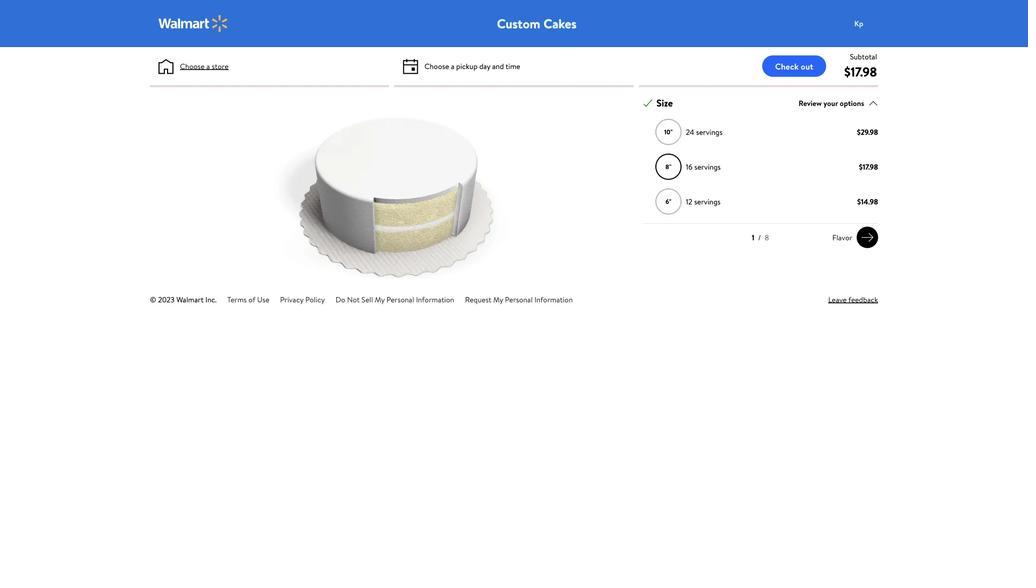 Task type: describe. For each thing, give the bounding box(es) containing it.
24
[[686, 127, 695, 137]]

up arrow image
[[869, 98, 879, 108]]

privacy policy link
[[280, 294, 325, 305]]

sell
[[362, 294, 373, 305]]

$29.98
[[858, 127, 879, 137]]

leave
[[829, 294, 847, 305]]

privacy
[[280, 294, 304, 305]]

16 servings
[[686, 162, 721, 172]]

choose a store link
[[180, 61, 229, 72]]

request
[[465, 294, 492, 305]]

review your options
[[799, 98, 865, 108]]

a for store
[[207, 61, 210, 71]]

16
[[686, 162, 693, 172]]

back to walmart.com image
[[159, 15, 228, 32]]

your
[[824, 98, 839, 108]]

leave feedback
[[829, 294, 879, 305]]

choose for choose a store
[[180, 61, 205, 71]]

2 information from the left
[[535, 294, 573, 305]]

walmart
[[176, 294, 204, 305]]

1 information from the left
[[416, 294, 455, 305]]

out
[[801, 60, 814, 72]]

not
[[347, 294, 360, 305]]

inc.
[[206, 294, 217, 305]]

servings for 12 servings
[[695, 196, 721, 207]]

servings for 24 servings
[[697, 127, 723, 137]]

8"
[[666, 162, 672, 172]]

flavor link
[[829, 227, 879, 248]]

do
[[336, 294, 345, 305]]

cakes
[[544, 14, 577, 32]]

/
[[759, 233, 761, 243]]

of
[[249, 294, 256, 305]]

terms of use
[[227, 294, 270, 305]]

1 / 8
[[752, 233, 769, 243]]

12 servings
[[686, 196, 721, 207]]

pickup
[[457, 61, 478, 71]]

choose a pickup day and time
[[425, 61, 521, 71]]

leave feedback button
[[829, 294, 879, 305]]

privacy policy
[[280, 294, 325, 305]]

$14.98
[[858, 196, 879, 207]]

terms of use link
[[227, 294, 270, 305]]

review
[[799, 98, 822, 108]]

1 my from the left
[[375, 294, 385, 305]]

do not sell my personal information link
[[336, 294, 455, 305]]

icon for continue arrow image
[[862, 231, 874, 244]]

options
[[840, 98, 865, 108]]



Task type: locate. For each thing, give the bounding box(es) containing it.
1 horizontal spatial choose
[[425, 61, 449, 71]]

0 horizontal spatial a
[[207, 61, 210, 71]]

2 a from the left
[[451, 61, 455, 71]]

personal right sell at the bottom
[[387, 294, 414, 305]]

servings right 16
[[695, 162, 721, 172]]

1 horizontal spatial a
[[451, 61, 455, 71]]

my
[[375, 294, 385, 305], [494, 294, 504, 305]]

$17.98 down subtotal
[[845, 63, 878, 81]]

day
[[480, 61, 491, 71]]

0 vertical spatial servings
[[697, 127, 723, 137]]

review your options link
[[799, 96, 879, 110]]

do not sell my personal information
[[336, 294, 455, 305]]

my right request
[[494, 294, 504, 305]]

ok image
[[644, 98, 653, 108]]

a inside choose a store link
[[207, 61, 210, 71]]

check out button
[[763, 55, 827, 77]]

a for pickup
[[451, 61, 455, 71]]

2 vertical spatial servings
[[695, 196, 721, 207]]

choose
[[180, 61, 205, 71], [425, 61, 449, 71]]

0 horizontal spatial personal
[[387, 294, 414, 305]]

24 servings
[[686, 127, 723, 137]]

2 personal from the left
[[505, 294, 533, 305]]

©
[[150, 294, 156, 305]]

custom
[[497, 14, 541, 32]]

servings right '12'
[[695, 196, 721, 207]]

10"
[[665, 128, 673, 137]]

1
[[752, 233, 755, 243]]

request my personal information link
[[465, 294, 573, 305]]

feedback
[[849, 294, 879, 305]]

servings
[[697, 127, 723, 137], [695, 162, 721, 172], [695, 196, 721, 207]]

1 choose from the left
[[180, 61, 205, 71]]

store
[[212, 61, 229, 71]]

personal right request
[[505, 294, 533, 305]]

flavor
[[833, 232, 853, 243]]

6"
[[666, 197, 672, 206]]

1 vertical spatial $17.98
[[860, 162, 879, 172]]

request my personal information
[[465, 294, 573, 305]]

choose left pickup
[[425, 61, 449, 71]]

1 a from the left
[[207, 61, 210, 71]]

12
[[686, 196, 693, 207]]

© 2023 walmart inc.
[[150, 294, 217, 305]]

2023
[[158, 294, 175, 305]]

0 horizontal spatial choose
[[180, 61, 205, 71]]

and
[[493, 61, 504, 71]]

use
[[257, 294, 270, 305]]

1 horizontal spatial my
[[494, 294, 504, 305]]

check out
[[776, 60, 814, 72]]

1 horizontal spatial information
[[535, 294, 573, 305]]

2 choose from the left
[[425, 61, 449, 71]]

0 horizontal spatial my
[[375, 294, 385, 305]]

subtotal $17.98
[[845, 51, 878, 81]]

1 horizontal spatial personal
[[505, 294, 533, 305]]

8
[[765, 233, 769, 243]]

servings right 24
[[697, 127, 723, 137]]

check
[[776, 60, 799, 72]]

2 my from the left
[[494, 294, 504, 305]]

servings for 16 servings
[[695, 162, 721, 172]]

choose for choose a pickup day and time
[[425, 61, 449, 71]]

size
[[657, 97, 673, 110]]

review your options element
[[799, 98, 865, 109]]

information
[[416, 294, 455, 305], [535, 294, 573, 305]]

choose a store
[[180, 61, 229, 71]]

$17.98
[[845, 63, 878, 81], [860, 162, 879, 172]]

my right sell at the bottom
[[375, 294, 385, 305]]

custom cakes
[[497, 14, 577, 32]]

kp
[[855, 18, 864, 29]]

kp button
[[849, 13, 892, 34]]

a
[[207, 61, 210, 71], [451, 61, 455, 71]]

0 horizontal spatial information
[[416, 294, 455, 305]]

a left pickup
[[451, 61, 455, 71]]

subtotal
[[851, 51, 878, 62]]

a left "store"
[[207, 61, 210, 71]]

time
[[506, 61, 521, 71]]

1 personal from the left
[[387, 294, 414, 305]]

choose left "store"
[[180, 61, 205, 71]]

0 vertical spatial $17.98
[[845, 63, 878, 81]]

policy
[[306, 294, 325, 305]]

1 vertical spatial servings
[[695, 162, 721, 172]]

terms
[[227, 294, 247, 305]]

personal
[[387, 294, 414, 305], [505, 294, 533, 305]]

$17.98 up the $14.98
[[860, 162, 879, 172]]



Task type: vqa. For each thing, say whether or not it's contained in the screenshot.
of
yes



